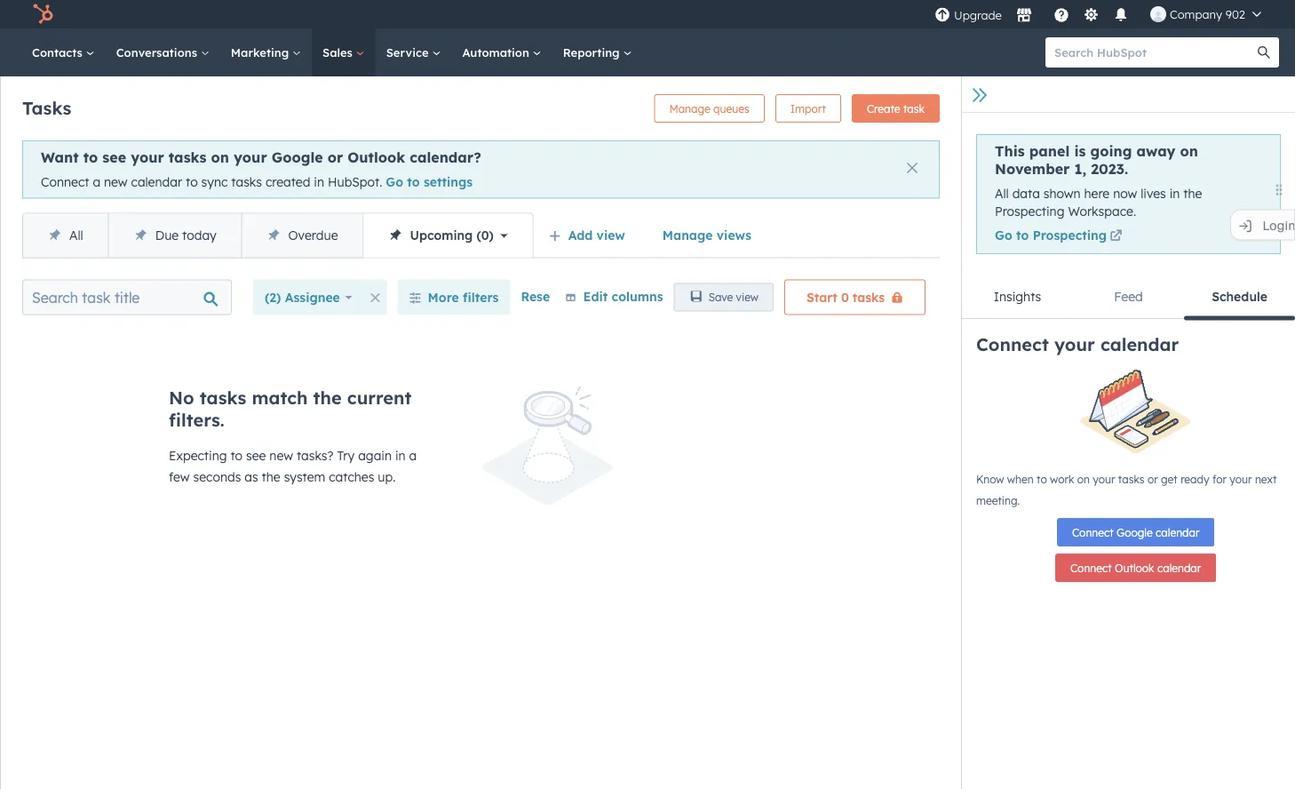 Task type: describe. For each thing, give the bounding box(es) containing it.
edit columns button
[[565, 285, 664, 308]]

(2) assignee button
[[253, 280, 364, 315]]

going
[[1091, 142, 1133, 160]]

go to settings link
[[386, 174, 473, 190]]

save
[[709, 291, 733, 304]]

start 0 tasks
[[807, 289, 885, 305]]

navigation containing all
[[22, 213, 534, 258]]

upcoming
[[410, 227, 473, 243]]

system
[[284, 469, 326, 484]]

view for add view
[[597, 227, 625, 243]]

see for your
[[103, 148, 126, 166]]

more
[[428, 289, 459, 305]]

0 inside button
[[842, 289, 849, 305]]

data
[[1013, 186, 1041, 201]]

this panel is going away on november 1, 2023.
[[995, 142, 1199, 178]]

your right for
[[1230, 472, 1253, 486]]

settings link
[[1081, 5, 1103, 24]]

prospecting inside all data shown here now lives in the prospecting workspace.
[[995, 203, 1065, 219]]

hubspot image
[[32, 4, 53, 25]]

view for save view
[[736, 291, 759, 304]]

match
[[252, 386, 308, 408]]

feed
[[1115, 289, 1144, 304]]

tasks inside button
[[853, 289, 885, 305]]

settings
[[424, 174, 473, 190]]

get
[[1162, 472, 1178, 486]]

sales
[[323, 45, 356, 60]]

import
[[791, 102, 826, 115]]

columns
[[612, 288, 664, 304]]

new inside "expecting to see new tasks? try again in a few seconds as the system catches up."
[[270, 448, 293, 463]]

)
[[489, 227, 494, 243]]

views
[[717, 227, 752, 243]]

all for all data shown here now lives in the prospecting workspace.
[[995, 186, 1009, 201]]

seconds
[[193, 469, 241, 484]]

reset filters button
[[521, 280, 595, 304]]

filters for more filters
[[463, 289, 499, 305]]

to down the 'data'
[[1017, 228, 1029, 243]]

to inside know when to work on your tasks or get ready for your next meeting.
[[1037, 472, 1048, 486]]

your down feed link
[[1055, 333, 1096, 355]]

outlook
[[348, 148, 405, 166]]

lives
[[1141, 186, 1167, 201]]

1,
[[1075, 160, 1087, 178]]

reset filters
[[521, 288, 595, 304]]

marketing link
[[220, 28, 312, 76]]

manage views
[[663, 227, 752, 243]]

today
[[182, 227, 216, 243]]

workspace.
[[1069, 203, 1137, 219]]

start 0 tasks button
[[785, 280, 926, 315]]

new inside want to see your tasks on your google or outlook calendar? connect a new calendar to sync tasks created in hubspot. go to settings
[[104, 174, 128, 190]]

1 link opens in a new window image from the top
[[1110, 229, 1123, 246]]

add
[[569, 227, 593, 243]]

next
[[1256, 472, 1278, 486]]

a inside want to see your tasks on your google or outlook calendar? connect a new calendar to sync tasks created in hubspot. go to settings
[[93, 174, 101, 190]]

1 vertical spatial connect
[[977, 333, 1049, 355]]

overdue
[[288, 227, 338, 243]]

tasks up the sync
[[169, 148, 207, 166]]

filters for reset filters
[[559, 288, 595, 304]]

more filters link
[[398, 280, 510, 315]]

add view button
[[537, 217, 641, 253]]

task
[[904, 102, 925, 115]]

(2)
[[265, 289, 281, 305]]

upgrade
[[954, 8, 1002, 23]]

now
[[1114, 186, 1138, 201]]

due
[[155, 227, 179, 243]]

(
[[477, 227, 481, 243]]

queues
[[714, 102, 750, 115]]

1 horizontal spatial calendar
[[1101, 333, 1180, 355]]

start
[[807, 289, 838, 305]]

tasks inside know when to work on your tasks or get ready for your next meeting.
[[1119, 472, 1145, 486]]

upgrade image
[[935, 8, 951, 24]]

tasks inside no tasks match the current filters.
[[200, 386, 246, 408]]

shown
[[1044, 186, 1081, 201]]

2 link opens in a new window image from the top
[[1110, 231, 1123, 243]]

your up created at top
[[234, 148, 267, 166]]

edit columns
[[584, 288, 664, 304]]

import link
[[776, 94, 842, 123]]

to inside "expecting to see new tasks? try again in a few seconds as the system catches up."
[[231, 448, 243, 463]]

work
[[1051, 472, 1075, 486]]

no tasks match the current filters.
[[169, 386, 412, 431]]

more filters
[[428, 289, 499, 305]]

try
[[337, 448, 355, 463]]

created
[[266, 174, 311, 190]]

conversations link
[[105, 28, 220, 76]]

go to prospecting link
[[995, 228, 1126, 246]]

reporting link
[[553, 28, 643, 76]]

current
[[347, 386, 412, 408]]

for
[[1213, 472, 1227, 486]]

overdue link
[[241, 214, 363, 257]]

your right 'work'
[[1093, 472, 1116, 486]]

panel
[[1030, 142, 1070, 160]]

reporting
[[563, 45, 623, 60]]

Search HubSpot search field
[[1046, 37, 1264, 68]]

want
[[41, 148, 79, 166]]

upcoming ( 0 )
[[410, 227, 494, 243]]

or inside want to see your tasks on your google or outlook calendar? connect a new calendar to sync tasks created in hubspot. go to settings
[[328, 148, 343, 166]]

notifications button
[[1106, 0, 1137, 28]]

to left the sync
[[186, 174, 198, 190]]



Task type: vqa. For each thing, say whether or not it's contained in the screenshot.
the to the middle
yes



Task type: locate. For each thing, give the bounding box(es) containing it.
to left 'work'
[[1037, 472, 1048, 486]]

connect down insights link
[[977, 333, 1049, 355]]

contacts
[[32, 45, 86, 60]]

0 horizontal spatial 0
[[481, 227, 489, 243]]

calendar up due at the left top of page
[[131, 174, 182, 190]]

create task link
[[852, 94, 940, 123]]

on
[[1181, 142, 1199, 160], [211, 148, 229, 166], [1078, 472, 1090, 486]]

tasks right start
[[853, 289, 885, 305]]

2023.
[[1091, 160, 1129, 178]]

see up as
[[246, 448, 266, 463]]

1 horizontal spatial filters
[[559, 288, 595, 304]]

or inside know when to work on your tasks or get ready for your next meeting.
[[1148, 472, 1159, 486]]

1 vertical spatial or
[[1148, 472, 1159, 486]]

2 vertical spatial the
[[262, 469, 281, 484]]

calendar inside want to see your tasks on your google or outlook calendar? connect a new calendar to sync tasks created in hubspot. go to settings
[[131, 174, 182, 190]]

the inside "expecting to see new tasks? try again in a few seconds as the system catches up."
[[262, 469, 281, 484]]

when
[[1008, 472, 1034, 486]]

the right match
[[313, 386, 342, 408]]

a
[[93, 174, 101, 190], [409, 448, 417, 463]]

0 vertical spatial the
[[1184, 186, 1203, 201]]

as
[[245, 469, 258, 484]]

1 horizontal spatial view
[[736, 291, 759, 304]]

mateo roberts image
[[1151, 6, 1167, 22]]

assignee
[[285, 289, 340, 305]]

1 vertical spatial see
[[246, 448, 266, 463]]

in inside all data shown here now lives in the prospecting workspace.
[[1170, 186, 1181, 201]]

create
[[867, 102, 901, 115]]

go inside want to see your tasks on your google or outlook calendar? connect a new calendar to sync tasks created in hubspot. go to settings
[[386, 174, 404, 190]]

new up system
[[270, 448, 293, 463]]

navigation
[[22, 213, 534, 258]]

new
[[104, 174, 128, 190], [270, 448, 293, 463]]

edit
[[584, 288, 608, 304]]

connect inside want to see your tasks on your google or outlook calendar? connect a new calendar to sync tasks created in hubspot. go to settings
[[41, 174, 89, 190]]

on inside this panel is going away on november 1, 2023.
[[1181, 142, 1199, 160]]

filters right reset
[[559, 288, 595, 304]]

1 horizontal spatial in
[[395, 448, 406, 463]]

close image
[[907, 163, 918, 173]]

on inside want to see your tasks on your google or outlook calendar? connect a new calendar to sync tasks created in hubspot. go to settings
[[211, 148, 229, 166]]

sync
[[201, 174, 228, 190]]

on for tasks
[[211, 148, 229, 166]]

marketplaces image
[[1017, 8, 1033, 24]]

tab list
[[962, 275, 1296, 320]]

0 vertical spatial new
[[104, 174, 128, 190]]

link opens in a new window image
[[1110, 229, 1123, 246], [1110, 231, 1123, 243]]

all inside all data shown here now lives in the prospecting workspace.
[[995, 186, 1009, 201]]

1 vertical spatial prospecting
[[1033, 228, 1107, 243]]

in inside want to see your tasks on your google or outlook calendar? connect a new calendar to sync tasks created in hubspot. go to settings
[[314, 174, 324, 190]]

insights link
[[962, 275, 1074, 318]]

view inside popup button
[[597, 227, 625, 243]]

the right as
[[262, 469, 281, 484]]

manage left views
[[663, 227, 713, 243]]

due today link
[[108, 214, 241, 257]]

1 vertical spatial calendar
[[1101, 333, 1180, 355]]

search button
[[1250, 37, 1280, 68]]

1 horizontal spatial go
[[995, 228, 1013, 243]]

1 vertical spatial a
[[409, 448, 417, 463]]

up.
[[378, 469, 396, 484]]

tasks left get
[[1119, 472, 1145, 486]]

connect down want
[[41, 174, 89, 190]]

go to prospecting
[[995, 228, 1107, 243]]

a inside "expecting to see new tasks? try again in a few seconds as the system catches up."
[[409, 448, 417, 463]]

settings image
[[1084, 8, 1100, 24]]

see for new
[[246, 448, 266, 463]]

0 vertical spatial all
[[995, 186, 1009, 201]]

filters.
[[169, 408, 225, 431]]

want to see your tasks on your google or outlook calendar? connect a new calendar to sync tasks created in hubspot. go to settings
[[41, 148, 481, 190]]

0 horizontal spatial filters
[[463, 289, 499, 305]]

or
[[328, 148, 343, 166], [1148, 472, 1159, 486]]

0 horizontal spatial the
[[262, 469, 281, 484]]

1 horizontal spatial the
[[313, 386, 342, 408]]

tasks right the sync
[[231, 174, 262, 190]]

on up the sync
[[211, 148, 229, 166]]

or left get
[[1148, 472, 1159, 486]]

notifications image
[[1113, 8, 1129, 24]]

ready
[[1181, 472, 1210, 486]]

0 vertical spatial or
[[328, 148, 343, 166]]

on inside know when to work on your tasks or get ready for your next meeting.
[[1078, 472, 1090, 486]]

1 vertical spatial the
[[313, 386, 342, 408]]

marketplaces button
[[1006, 0, 1043, 28]]

0 vertical spatial prospecting
[[995, 203, 1065, 219]]

the right lives on the top
[[1184, 186, 1203, 201]]

Search task title search field
[[22, 280, 232, 315]]

reset
[[521, 288, 555, 304]]

prospecting down the 'data'
[[995, 203, 1065, 219]]

2 horizontal spatial the
[[1184, 186, 1203, 201]]

hubspot link
[[21, 4, 67, 25]]

1 vertical spatial all
[[69, 227, 83, 243]]

0 horizontal spatial or
[[328, 148, 343, 166]]

in right lives on the top
[[1170, 186, 1181, 201]]

manage for manage views
[[663, 227, 713, 243]]

help image
[[1054, 8, 1070, 24]]

the inside all data shown here now lives in the prospecting workspace.
[[1184, 186, 1203, 201]]

1 horizontal spatial or
[[1148, 472, 1159, 486]]

the inside no tasks match the current filters.
[[313, 386, 342, 408]]

view right add
[[597, 227, 625, 243]]

all left the 'data'
[[995, 186, 1009, 201]]

0 vertical spatial view
[[597, 227, 625, 243]]

to right want
[[83, 148, 98, 166]]

company
[[1170, 7, 1223, 21]]

calendar
[[131, 174, 182, 190], [1101, 333, 1180, 355]]

manage for manage queues
[[670, 102, 711, 115]]

0 horizontal spatial go
[[386, 174, 404, 190]]

0 horizontal spatial all
[[69, 227, 83, 243]]

filters inside 'link'
[[463, 289, 499, 305]]

insights
[[994, 289, 1042, 304]]

0
[[481, 227, 489, 243], [842, 289, 849, 305]]

1 vertical spatial 0
[[842, 289, 849, 305]]

meeting.
[[977, 494, 1020, 507]]

1 horizontal spatial all
[[995, 186, 1009, 201]]

0 horizontal spatial on
[[211, 148, 229, 166]]

manage queues
[[670, 102, 750, 115]]

see inside want to see your tasks on your google or outlook calendar? connect a new calendar to sync tasks created in hubspot. go to settings
[[103, 148, 126, 166]]

menu containing company 902
[[933, 0, 1274, 28]]

menu
[[933, 0, 1274, 28]]

all link
[[23, 214, 108, 257]]

view inside "button"
[[736, 291, 759, 304]]

or up hubspot.
[[328, 148, 343, 166]]

2 horizontal spatial on
[[1181, 142, 1199, 160]]

calendar down feed link
[[1101, 333, 1180, 355]]

on for away
[[1181, 142, 1199, 160]]

search image
[[1258, 46, 1271, 59]]

save view button
[[674, 283, 774, 312]]

manage
[[670, 102, 711, 115], [663, 227, 713, 243]]

1 horizontal spatial a
[[409, 448, 417, 463]]

0 vertical spatial see
[[103, 148, 126, 166]]

1 vertical spatial view
[[736, 291, 759, 304]]

a up all link
[[93, 174, 101, 190]]

0 vertical spatial a
[[93, 174, 101, 190]]

know
[[977, 472, 1005, 486]]

november
[[995, 160, 1070, 178]]

0 horizontal spatial in
[[314, 174, 324, 190]]

(2) assignee
[[265, 289, 340, 305]]

view
[[597, 227, 625, 243], [736, 291, 759, 304]]

1 vertical spatial manage
[[663, 227, 713, 243]]

here
[[1085, 186, 1110, 201]]

view right the save in the right of the page
[[736, 291, 759, 304]]

on right away
[[1181, 142, 1199, 160]]

contacts link
[[21, 28, 105, 76]]

1 horizontal spatial 0
[[842, 289, 849, 305]]

your up due at the left top of page
[[131, 148, 164, 166]]

tasks?
[[297, 448, 334, 463]]

service
[[386, 45, 432, 60]]

see right want
[[103, 148, 126, 166]]

manage inside manage views link
[[663, 227, 713, 243]]

calendar?
[[410, 148, 481, 166]]

see inside "expecting to see new tasks? try again in a few seconds as the system catches up."
[[246, 448, 266, 463]]

1 horizontal spatial on
[[1078, 472, 1090, 486]]

1 horizontal spatial new
[[270, 448, 293, 463]]

go down outlook
[[386, 174, 404, 190]]

2 horizontal spatial in
[[1170, 186, 1181, 201]]

tab list containing insights
[[962, 275, 1296, 320]]

tasks
[[169, 148, 207, 166], [231, 174, 262, 190], [853, 289, 885, 305], [200, 386, 246, 408], [1119, 472, 1145, 486]]

1 horizontal spatial see
[[246, 448, 266, 463]]

is
[[1075, 142, 1086, 160]]

new up all link
[[104, 174, 128, 190]]

0 right start
[[842, 289, 849, 305]]

in right created at top
[[314, 174, 324, 190]]

company 902 button
[[1140, 0, 1273, 28]]

hubspot.
[[328, 174, 383, 190]]

conversations
[[116, 45, 201, 60]]

want to see your tasks on your google or outlook calendar? alert
[[22, 140, 940, 199]]

again
[[358, 448, 392, 463]]

away
[[1137, 142, 1176, 160]]

tasks right no
[[200, 386, 246, 408]]

0 vertical spatial calendar
[[131, 174, 182, 190]]

see
[[103, 148, 126, 166], [246, 448, 266, 463]]

a right again
[[409, 448, 417, 463]]

all down want
[[69, 227, 83, 243]]

0 horizontal spatial calendar
[[131, 174, 182, 190]]

0 horizontal spatial connect
[[41, 174, 89, 190]]

0 vertical spatial 0
[[481, 227, 489, 243]]

0 right upcoming
[[481, 227, 489, 243]]

filters
[[559, 288, 595, 304], [463, 289, 499, 305]]

your
[[131, 148, 164, 166], [234, 148, 267, 166], [1055, 333, 1096, 355], [1093, 472, 1116, 486], [1230, 472, 1253, 486]]

to left settings
[[407, 174, 420, 190]]

filters right more
[[463, 289, 499, 305]]

company 902
[[1170, 7, 1246, 21]]

automation link
[[452, 28, 553, 76]]

expecting
[[169, 448, 227, 463]]

0 horizontal spatial view
[[597, 227, 625, 243]]

save view
[[709, 291, 759, 304]]

0 vertical spatial go
[[386, 174, 404, 190]]

0 horizontal spatial new
[[104, 174, 128, 190]]

on right 'work'
[[1078, 472, 1090, 486]]

connect your calendar
[[977, 333, 1180, 355]]

service link
[[376, 28, 452, 76]]

tasks
[[22, 96, 71, 119]]

filters inside button
[[559, 288, 595, 304]]

0 horizontal spatial see
[[103, 148, 126, 166]]

manage views link
[[651, 217, 763, 253]]

help button
[[1047, 0, 1077, 28]]

all
[[995, 186, 1009, 201], [69, 227, 83, 243]]

0 horizontal spatial a
[[93, 174, 101, 190]]

marketing
[[231, 45, 292, 60]]

in inside "expecting to see new tasks? try again in a few seconds as the system catches up."
[[395, 448, 406, 463]]

add view
[[569, 227, 625, 243]]

due today
[[155, 227, 216, 243]]

0 vertical spatial manage
[[670, 102, 711, 115]]

know when to work on your tasks or get ready for your next meeting.
[[977, 472, 1278, 507]]

create task
[[867, 102, 925, 115]]

few
[[169, 469, 190, 484]]

1 vertical spatial go
[[995, 228, 1013, 243]]

tasks banner
[[22, 89, 940, 123]]

to up 'seconds'
[[231, 448, 243, 463]]

no
[[169, 386, 194, 408]]

prospecting down workspace.
[[1033, 228, 1107, 243]]

manage left "queues"
[[670, 102, 711, 115]]

all for all
[[69, 227, 83, 243]]

in up up.
[[395, 448, 406, 463]]

0 vertical spatial connect
[[41, 174, 89, 190]]

manage inside manage queues link
[[670, 102, 711, 115]]

sales link
[[312, 28, 376, 76]]

1 horizontal spatial connect
[[977, 333, 1049, 355]]

go down the 'data'
[[995, 228, 1013, 243]]

1 vertical spatial new
[[270, 448, 293, 463]]

the
[[1184, 186, 1203, 201], [313, 386, 342, 408], [262, 469, 281, 484]]



